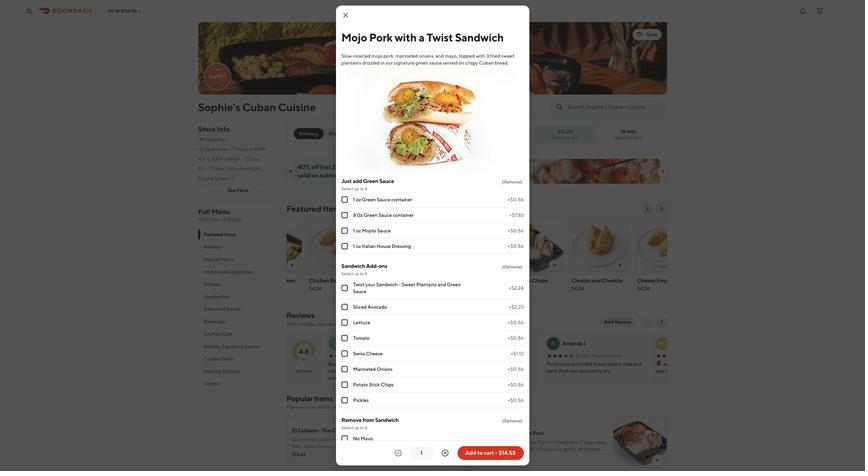 Task type: vqa. For each thing, say whether or not it's contained in the screenshot.


Task type: locate. For each thing, give the bounding box(es) containing it.
of up juicy,
[[531, 446, 535, 452]]

popular items the most commonly ordered items and dishes from this store
[[287, 394, 419, 410]]

Delivery radio
[[294, 128, 324, 139]]

(optional) right #1
[[502, 418, 523, 424]]

menu
[[212, 208, 230, 216]]

in up 100% (11)
[[509, 446, 513, 452]]

$13.43
[[292, 452, 306, 457]]

fried pork chops image
[[503, 217, 564, 275]]

add item to cart image for chorizo and cheddar image
[[618, 263, 623, 268]]

0 horizontal spatial $17.91
[[485, 455, 498, 460]]

930+ down reviews link
[[287, 321, 298, 327]]

1 vertical spatial of
[[531, 446, 535, 452]]

green for 0z
[[364, 212, 378, 218]]

100% left (11)
[[509, 455, 521, 460]]

sauce for 8 0z green sauce container
[[379, 212, 392, 218]]

0 vertical spatial mojo
[[372, 53, 383, 59]]

oz left mojito
[[356, 228, 361, 234]]

roasted inside slow roasted mojo pork our slow roasted mojo pork is a traditional cuban dish, marinated in a blend of citrus juices, garlic, and spices, then slow-roasted to juicy, tender perfection. it's a flavorful and satisfying option for any meal.
[[508, 453, 525, 459]]

roasted up blend
[[506, 439, 525, 445]]

up down "add"
[[354, 186, 359, 191]]

off right $10
[[382, 163, 389, 171]]

for
[[551, 460, 557, 466]]

plantains right sweet plantains
[[417, 282, 437, 287]]

2 vertical spatial on
[[322, 451, 327, 456]]

public
[[324, 321, 337, 327]]

order right swiss cheese
[[394, 353, 405, 359]]

+$0.56 for lettuce
[[508, 320, 524, 325]]

alcohol button
[[198, 378, 278, 390]]

3 +$0.56 from the top
[[508, 244, 524, 249]]

pork inside fried pork chops $17.91
[[520, 277, 531, 284]]

3 (optional) from the top
[[502, 418, 523, 424]]

2 vertical spatial roasted
[[508, 453, 525, 459]]

items inside featured items heading
[[323, 204, 345, 214]]

(optional) for just add green sauce
[[502, 179, 523, 184]]

4 down 40% off first 2 orders up to $10 off with 40welcome, valid on subtotals $15
[[365, 186, 367, 191]]

citrus
[[536, 446, 548, 452]]

slow up add to cart - $14.55
[[495, 439, 506, 445]]

popular inside popular items the most commonly ordered items and dishes from this store
[[287, 394, 313, 403]]

- left the (7)
[[399, 282, 401, 287]]

el cubano - the cuban our classic cuban features slow-roasted mojo pork, ham, swiss cheese, pickles, mayo, mustard, and mojo sauce served on crispy cuban bread.
[[292, 427, 406, 456]]

0 vertical spatial sophies
[[204, 331, 221, 337]]

garlic,
[[564, 446, 577, 452]]

crispy down pickles, on the left bottom
[[328, 451, 341, 456]]

on inside el cubano - the cuban our classic cuban features slow-roasted mojo pork, ham, swiss cheese, pickles, mayo, mustard, and mojo sauce served on crispy cuban bread.
[[322, 451, 327, 456]]

1 horizontal spatial cubano
[[463, 361, 480, 367]]

2 empanada from the left
[[657, 277, 683, 284]]

$4.24 inside the cheese empanada $4.24
[[637, 286, 650, 292]]

0 horizontal spatial from
[[363, 417, 374, 424]]

in for mojo
[[381, 60, 385, 66]]

select for remove from sandwich
[[342, 425, 353, 430]]

$4.24 inside 'chicken empanada $4.24'
[[309, 286, 322, 292]]

reviews for reviews 930+ ratings • 12 public reviews
[[287, 311, 315, 320]]

1 horizontal spatial most
[[488, 417, 498, 423]]

mojo up mustard,
[[381, 437, 392, 442]]

0 vertical spatial served
[[443, 60, 458, 66]]

save button
[[633, 29, 662, 40]]

spicy down el cubano - the cuban button
[[456, 368, 468, 374]]

pricing & fees button
[[198, 175, 236, 182]]

6 +$0.56 from the top
[[508, 367, 524, 372]]

add item to cart image
[[355, 263, 361, 268], [552, 263, 557, 268], [462, 458, 467, 463], [655, 458, 660, 463]]

twist for mojo pork with a twist sandwich $14.55
[[482, 277, 494, 284]]

0 vertical spatial oz
[[356, 197, 361, 202]]

order methods option group
[[294, 128, 350, 139]]

1 horizontal spatial mayo,
[[445, 53, 458, 59]]

1 vertical spatial el
[[292, 427, 297, 434]]

1 horizontal spatial $4.24
[[572, 286, 584, 292]]

1 horizontal spatial • doordash order
[[590, 353, 624, 359]]

sauce down #3 most liked
[[377, 228, 391, 234]]

(optional) inside remove from sandwich group
[[502, 418, 523, 424]]

1 horizontal spatial reviews
[[287, 311, 315, 320]]

our
[[292, 437, 301, 442], [485, 439, 494, 445]]

0 horizontal spatial $14.55
[[440, 294, 455, 299]]

(optional) up +$7.83
[[502, 179, 523, 184]]

flavorful
[[485, 460, 504, 466]]

latin
[[227, 166, 238, 171]]

1 vertical spatial select
[[342, 271, 353, 276]]

then
[[485, 453, 495, 459]]

slow down #1 most liked
[[485, 430, 497, 437]]

of
[[296, 369, 300, 374], [531, 446, 535, 452]]

2 horizontal spatial doordash
[[593, 353, 611, 359]]

the inside • doordash order el cubano - the cuban sophie's spicy chicken sandwich
[[484, 361, 492, 367]]

#3 most liked
[[374, 218, 403, 223]]

slow- inside el cubano - the cuban our classic cuban features slow-roasted mojo pork, ham, swiss cheese, pickles, mayo, mustard, and mojo sauce served on crispy cuban bread.
[[352, 437, 364, 442]]

beverages
[[204, 319, 227, 324]]

1 horizontal spatial swiss
[[353, 351, 365, 357]]

w
[[115, 8, 120, 14]]

cubano inside el cubano - the cuban our classic cuban features slow-roasted mojo pork, ham, swiss cheese, pickles, mayo, mustard, and mojo sauce served on crispy cuban bread.
[[298, 427, 317, 434]]

and
[[436, 53, 444, 59], [592, 277, 601, 284], [438, 282, 446, 287], [363, 405, 371, 410], [386, 444, 394, 449], [578, 446, 586, 452], [505, 460, 513, 466]]

1 doordash from the left
[[374, 353, 393, 359]]

• right now
[[229, 146, 231, 152]]

None checkbox
[[342, 197, 348, 203], [342, 304, 348, 310], [342, 320, 348, 326], [342, 382, 348, 388], [342, 197, 348, 203], [342, 304, 348, 310], [342, 320, 348, 326], [342, 382, 348, 388]]

0 horizontal spatial delivery
[[553, 135, 570, 140]]

4 inside just add green sauce select up to 4
[[365, 186, 367, 191]]

sauce inside twist your sandwich - sweet plantains and green sauce
[[353, 289, 367, 294]]

100% for 100% (11)
[[509, 455, 521, 460]]

1 +$0.56 from the top
[[508, 197, 524, 202]]

2 $4.24 from the left
[[572, 286, 584, 292]]

3 doordash from the left
[[593, 353, 611, 359]]

up up 'chicken empanada $4.24'
[[354, 271, 359, 276]]

$14.55
[[440, 294, 455, 299], [499, 450, 516, 456]]

close mojo pork with a twist sandwich image
[[342, 11, 350, 19]]

• right then
[[499, 455, 501, 460]]

2 oz from the top
[[356, 228, 361, 234]]

0 horizontal spatial empanada
[[330, 277, 357, 284]]

sophies inside button
[[204, 331, 221, 337]]

0 horizontal spatial sauce
[[292, 451, 305, 456]]

0 vertical spatial of
[[296, 369, 300, 374]]

and right chorizo
[[592, 277, 601, 284]]

and right onions,
[[436, 53, 444, 59]]

$10
[[370, 163, 380, 171]]

100% (11)
[[509, 455, 529, 460]]

1 vertical spatial container
[[393, 212, 414, 218]]

slow-
[[352, 437, 364, 442], [496, 453, 508, 459]]

1 vertical spatial the
[[287, 405, 295, 410]]

7 +$0.56 from the top
[[508, 382, 524, 388]]

sophie's cuban cuisine image
[[198, 22, 667, 95], [204, 64, 231, 90]]

1 horizontal spatial slow-
[[496, 453, 508, 459]]

store info
[[198, 125, 230, 133]]

1 vertical spatial roasted
[[364, 437, 380, 442]]

and down pickles
[[363, 405, 371, 410]]

1 (optional) from the top
[[502, 179, 523, 184]]

oz
[[356, 197, 361, 202], [356, 228, 361, 234], [356, 244, 361, 249]]

1 empanada from the left
[[330, 277, 357, 284]]

remove from sandwich group
[[342, 417, 524, 471]]

select inside remove from sandwich select up to 4
[[342, 425, 353, 430]]

+$0.56 for 1 oz mojito sauce
[[508, 228, 524, 234]]

and inside popular items the most commonly ordered items and dishes from this store
[[363, 405, 371, 410]]

and inside twist your sandwich - sweet plantains and green sauce
[[438, 282, 446, 287]]

1 1 from the top
[[353, 197, 355, 202]]

spicy inside button
[[243, 277, 257, 284]]

delivery left time
[[614, 135, 632, 140]]

a right the it's on the bottom right of the page
[[592, 453, 594, 459]]

1 vertical spatial oz
[[356, 228, 361, 234]]

0 vertical spatial 1
[[353, 197, 355, 202]]

no
[[353, 436, 360, 442]]

0 vertical spatial pork,
[[384, 53, 395, 59]]

a up onions,
[[419, 31, 425, 44]]

add item to cart image
[[289, 263, 295, 268], [618, 263, 623, 268]]

2 • doordash order from the left
[[590, 353, 624, 359]]

1 horizontal spatial on
[[322, 451, 327, 456]]

reviews inside reviews 930+ ratings • 12 public reviews
[[287, 311, 315, 320]]

(optional)
[[502, 179, 523, 184], [502, 264, 523, 269], [502, 418, 523, 424]]

h right charlie
[[472, 340, 476, 347]]

(optional) inside the just add green sauce group
[[502, 179, 523, 184]]

pork for mojo pork with a twist sandwich $14.55
[[454, 277, 465, 284]]

sauce
[[379, 178, 394, 184], [377, 197, 390, 202], [379, 212, 392, 218], [377, 228, 391, 234], [353, 289, 367, 294]]

pork for mojo pork with a twist sandwich
[[369, 31, 393, 44]]

served
[[443, 60, 458, 66], [306, 451, 321, 456]]

add review
[[604, 319, 631, 325]]

up down the remove
[[354, 425, 359, 430]]

in for mojo
[[509, 446, 513, 452]]

green
[[363, 178, 378, 184], [362, 197, 376, 202], [364, 212, 378, 218], [447, 282, 461, 287]]

a
[[551, 340, 556, 347]]

3 oz from the top
[[356, 244, 361, 249]]

No Mayo checkbox
[[342, 436, 348, 442]]

1 horizontal spatial off
[[382, 163, 389, 171]]

roasted down #1 most liked
[[498, 430, 518, 437]]

crispy down "topped"
[[465, 60, 478, 66]]

liked right #1
[[499, 417, 510, 423]]

roasted down blend
[[508, 453, 525, 459]]

cheese inside the cheese empanada $4.24
[[637, 277, 656, 284]]

2 vertical spatial 8
[[365, 271, 367, 276]]

container for 1 oz green sauce container
[[391, 197, 412, 202]]

remove
[[342, 417, 362, 424]]

0 vertical spatial liked
[[392, 218, 403, 223]]

now
[[218, 146, 227, 152]]

1 horizontal spatial add item to cart image
[[618, 263, 623, 268]]

tender
[[543, 453, 558, 459]]

sophies signature sauces
[[204, 344, 260, 349]]

add item to cart image inside spicy grilled chicken button
[[289, 263, 295, 268]]

- right the cart
[[495, 450, 498, 456]]

1 sophies from the top
[[204, 331, 221, 337]]

0 horizontal spatial add
[[466, 450, 476, 456]]

0 horizontal spatial • doordash order
[[372, 353, 405, 359]]

8 left 0z on the left top of page
[[353, 212, 356, 218]]

featured down valid
[[287, 204, 321, 214]]

1 vertical spatial add
[[466, 450, 476, 456]]

sweet up $6.15
[[375, 277, 390, 284]]

0 vertical spatial 4
[[365, 186, 367, 191]]

8
[[254, 146, 257, 152], [353, 212, 356, 218], [365, 271, 367, 276]]

cheese empanada image
[[635, 217, 696, 275]]

spicy down appetizers
[[243, 277, 257, 284]]

of 5 stars
[[296, 369, 312, 374]]

sophies inside "button"
[[204, 344, 221, 349]]

0 vertical spatial sophie's
[[198, 101, 240, 114]]

1 vertical spatial 8
[[353, 212, 356, 218]]

a inside dialog
[[419, 31, 425, 44]]

sauce for just add green sauce select up to 4
[[379, 178, 394, 184]]

mayo,
[[445, 53, 458, 59], [352, 444, 365, 449]]

and right flavorful
[[505, 460, 513, 466]]

and right mustard,
[[386, 444, 394, 449]]

previous button of carousel image
[[645, 206, 651, 211]]

8 inside the sandwich add-ons select up to 8
[[365, 271, 367, 276]]

empanada inside 'chicken empanada $4.24'
[[330, 277, 357, 284]]

items
[[350, 405, 362, 410]]

8 +$0.56 from the top
[[508, 398, 524, 403]]

- right am
[[220, 217, 222, 222]]

twist inside mojo pork with a twist sandwich $14.55
[[482, 277, 494, 284]]

0 horizontal spatial $4.24
[[309, 286, 322, 292]]

ratings up latin
[[225, 156, 240, 162]]

1 delivery from the left
[[614, 135, 632, 140]]

5
[[300, 369, 303, 374]]

on right valid
[[312, 172, 319, 179]]

swiss down the vernon l
[[353, 351, 365, 357]]

in inside slow roasted mojo pork our slow roasted mojo pork is a traditional cuban dish, marinated in a blend of citrus juices, garlic, and spices, then slow-roasted to juicy, tender perfection. it's a flavorful and satisfying option for any meal.
[[509, 446, 513, 452]]

twist left fried at the bottom of the page
[[482, 277, 494, 284]]

italian
[[362, 244, 376, 249]]

2 4 from the top
[[365, 425, 367, 430]]

swiss down classic
[[304, 444, 316, 449]]

4 +$0.56 from the top
[[508, 320, 524, 325]]

0 horizontal spatial marinated
[[396, 53, 418, 59]]

None checkbox
[[342, 212, 348, 218], [342, 228, 348, 234], [342, 243, 348, 249], [342, 285, 348, 291], [342, 335, 348, 341], [342, 351, 348, 357], [342, 366, 348, 372], [342, 397, 348, 404], [342, 212, 348, 218], [342, 228, 348, 234], [342, 243, 348, 249], [342, 285, 348, 291], [342, 335, 348, 341], [342, 351, 348, 357], [342, 366, 348, 372], [342, 397, 348, 404]]

0 horizontal spatial 4.8
[[198, 156, 205, 162]]

pork,
[[384, 53, 395, 59], [393, 437, 404, 442]]

marinated up signature
[[396, 53, 418, 59]]

delivery inside 16 min delivery time
[[614, 135, 632, 140]]

just add green sauce group
[[342, 178, 524, 254]]

0 horizontal spatial swiss
[[304, 444, 316, 449]]

2 vertical spatial the
[[322, 427, 331, 434]]

signature
[[222, 344, 243, 349]]

&
[[215, 176, 218, 181]]

items up commonly
[[314, 394, 333, 403]]

liked for #1 most liked
[[499, 417, 510, 423]]

1 vertical spatial $14.55
[[499, 450, 516, 456]]

add inside button
[[466, 450, 476, 456]]

oz for italian
[[356, 244, 361, 249]]

doordash up el cubano - the cuban button
[[485, 353, 504, 359]]

popular up homemade
[[204, 257, 221, 262]]

featured inside heading
[[287, 204, 321, 214]]

valid
[[298, 172, 311, 179]]

add inside 'button'
[[604, 319, 614, 325]]

juices,
[[549, 446, 563, 452]]

1 vertical spatial served
[[306, 451, 321, 456]]

popular up most
[[287, 394, 313, 403]]

green inside just add green sauce select up to 4
[[363, 178, 378, 184]]

with
[[395, 31, 417, 44], [476, 53, 486, 59], [390, 163, 402, 171], [466, 277, 477, 284]]

0 vertical spatial most
[[381, 218, 391, 223]]

3 select from the top
[[342, 425, 353, 430]]

sliced
[[353, 304, 367, 310]]

on down cheese,
[[322, 451, 327, 456]]

2 (optional) from the top
[[502, 264, 523, 269]]

2 +$0.56 from the top
[[508, 228, 524, 234]]

0 vertical spatial on
[[459, 60, 464, 66]]

0 vertical spatial roasted
[[354, 53, 371, 59]]

mojo up drizzled
[[372, 53, 383, 59]]

v
[[333, 340, 337, 347]]

on down "topped"
[[459, 60, 464, 66]]

empanada for chicken empanada
[[330, 277, 357, 284]]

3 1 from the top
[[353, 244, 355, 249]]

delivery inside $0.00 delivery fee
[[553, 135, 570, 140]]

featured
[[287, 204, 321, 214], [204, 232, 223, 237]]

2 sophies from the top
[[204, 344, 221, 349]]

• doordash order for v
[[372, 353, 405, 359]]

oz for mojito
[[356, 228, 361, 234]]

4 up mayo
[[365, 425, 367, 430]]

see more
[[228, 188, 249, 193]]

1 4 from the top
[[365, 186, 367, 191]]

$$ • cuban, latin american
[[198, 166, 260, 171]]

sophie's cuban cuisine
[[198, 101, 316, 114]]

0 vertical spatial sauce
[[429, 60, 442, 66]]

info
[[217, 125, 230, 133]]

$14.55 inside button
[[499, 450, 516, 456]]

2 add item to cart image from the left
[[618, 263, 623, 268]]

0 vertical spatial from
[[387, 405, 398, 410]]

sophies for sophies cafe
[[204, 331, 221, 337]]

increase quantity by 1 image
[[441, 449, 449, 457]]

0 horizontal spatial add item to cart image
[[289, 263, 295, 268]]

up inside just add green sauce select up to 4
[[354, 186, 359, 191]]

pm
[[258, 146, 266, 152]]

100% left the (7)
[[398, 286, 410, 292]]

sophies up combo
[[204, 344, 221, 349]]

0 vertical spatial mayo,
[[445, 53, 458, 59]]

(optional) inside sandwich add-ons group
[[502, 264, 523, 269]]

1 oz from the top
[[356, 197, 361, 202]]

sophie's down the c
[[438, 368, 456, 374]]

roasted up mustard,
[[364, 437, 380, 442]]

served right "green"
[[443, 60, 458, 66]]

4
[[365, 186, 367, 191], [365, 425, 367, 430]]

cubano up classic
[[298, 427, 317, 434]]

2 1 from the top
[[353, 228, 355, 234]]

spices,
[[587, 446, 602, 452]]

1 vertical spatial ratings
[[299, 321, 314, 327]]

1 oz italian house dressing
[[353, 244, 411, 249]]

slow- up flavorful
[[496, 453, 508, 459]]

add item to cart image for spicy grilled chicken 'image'
[[289, 263, 295, 268]]

3 $4.24 from the left
[[637, 286, 650, 292]]

1 select from the top
[[342, 186, 353, 191]]

1 vertical spatial from
[[363, 417, 374, 424]]

1 vertical spatial sophie's
[[438, 368, 456, 374]]

1 horizontal spatial doordash
[[485, 353, 504, 359]]

ons
[[379, 263, 387, 269]]

1 horizontal spatial crispy
[[465, 60, 478, 66]]

2 vertical spatial oz
[[356, 244, 361, 249]]

1 horizontal spatial the
[[322, 427, 331, 434]]

0 horizontal spatial spicy
[[243, 277, 257, 284]]

$4.24 for cheese empanada
[[637, 286, 650, 292]]

select inside just add green sauce select up to 4
[[342, 186, 353, 191]]

open menu image
[[25, 7, 33, 15]]

swiss
[[353, 351, 365, 357], [304, 444, 316, 449]]

0 vertical spatial featured
[[287, 204, 321, 214]]

sandwich add-ons group
[[342, 263, 524, 408]]

1 horizontal spatial spicy
[[456, 368, 468, 374]]

+$0.56
[[508, 197, 524, 202], [508, 228, 524, 234], [508, 244, 524, 249], [508, 320, 524, 325], [508, 335, 524, 341], [508, 367, 524, 372], [508, 382, 524, 388], [508, 398, 524, 403]]

reviews
[[338, 321, 355, 327]]

1 $4.24 from the left
[[309, 286, 322, 292]]

most right #3
[[381, 218, 391, 223]]

pork inside mojo pork with a twist sandwich $14.55
[[454, 277, 465, 284]]

1 horizontal spatial 930+
[[287, 321, 298, 327]]

0 horizontal spatial mayo,
[[352, 444, 365, 449]]

pork, up decrease quantity by 1 image
[[393, 437, 404, 442]]

$4.24 up reviews link
[[309, 286, 322, 292]]

twist left your
[[353, 282, 365, 287]]

1 for 1 oz green sauce container
[[353, 197, 355, 202]]

sophies down beverages
[[204, 331, 221, 337]]

111 w 57th st button
[[108, 8, 143, 14]]

0 vertical spatial $17.91
[[506, 286, 519, 292]]

green for add
[[363, 178, 378, 184]]

0 vertical spatial cheese
[[637, 277, 656, 284]]

16
[[621, 128, 626, 135]]

green
[[416, 60, 428, 66]]

popular inside button
[[204, 257, 221, 262]]

most right #1
[[488, 417, 498, 423]]

0 horizontal spatial cubano
[[298, 427, 317, 434]]

0 horizontal spatial featured items
[[204, 232, 236, 237]]

$6.15
[[375, 286, 387, 292]]

on inside 40% off first 2 orders up to $10 off with 40welcome, valid on subtotals $15
[[312, 172, 319, 179]]

cuban inside slow-roasted mojo pork, marinated onions, and mayo, topped with 3 fried sweet plantains drizzled in our signature green sauce served on crispy cuban bread.
[[479, 60, 494, 66]]

0 vertical spatial swiss
[[353, 351, 365, 357]]

sophie's up info
[[198, 101, 240, 114]]

to
[[363, 163, 369, 171], [360, 186, 364, 191], [360, 271, 364, 276], [360, 425, 364, 430], [478, 450, 483, 456], [526, 453, 530, 459]]

+$1.12
[[511, 351, 524, 357]]

slow- inside slow roasted mojo pork our slow roasted mojo pork is a traditional cuban dish, marinated in a blend of citrus juices, garlic, and spices, then slow-roasted to juicy, tender perfection. it's a flavorful and satisfying option for any meal.
[[496, 453, 508, 459]]

mustard,
[[366, 444, 385, 449]]

doordash for a
[[593, 353, 611, 359]]

from down dishes
[[363, 417, 374, 424]]

our inside el cubano - the cuban our classic cuban features slow-roasted mojo pork, ham, swiss cheese, pickles, mayo, mustard, and mojo sauce served on crispy cuban bread.
[[292, 437, 301, 442]]

+$0.56 for pickles
[[508, 398, 524, 403]]

to inside slow roasted mojo pork our slow roasted mojo pork is a traditional cuban dish, marinated in a blend of citrus juices, garlic, and spices, then slow-roasted to juicy, tender perfection. it's a flavorful and satisfying option for any meal.
[[526, 453, 530, 459]]

sauce for 1 oz mojito sauce
[[377, 228, 391, 234]]

• right $$ on the left top of page
[[206, 166, 208, 171]]

oz for green
[[356, 197, 361, 202]]

0 vertical spatial container
[[391, 197, 412, 202]]

notification bell image
[[799, 7, 807, 15]]

-
[[220, 217, 222, 222], [399, 282, 401, 287], [481, 361, 483, 367], [318, 427, 321, 434], [495, 450, 498, 456]]

mojo
[[342, 31, 367, 44], [440, 277, 453, 284], [519, 430, 532, 437], [526, 439, 537, 445]]

0 horizontal spatial doordash
[[374, 353, 393, 359]]

most
[[381, 218, 391, 223], [488, 417, 498, 423]]

4.8 up $$ on the left top of page
[[198, 156, 205, 162]]

1 vertical spatial on
[[312, 172, 319, 179]]

plantains up the 100% (7)
[[391, 277, 414, 284]]

to inside just add green sauce select up to 4
[[360, 186, 364, 191]]

potato
[[353, 382, 368, 388]]

sophie's spicy chicken sandwich button
[[438, 368, 508, 375]]

select up 'chicken empanada $4.24'
[[342, 271, 353, 276]]

0 horizontal spatial slow-
[[352, 437, 364, 442]]

sophies
[[204, 331, 221, 337], [204, 344, 221, 349]]

0 horizontal spatial 100%
[[398, 286, 410, 292]]

roasted up drizzled
[[354, 53, 371, 59]]

from left the this at the left
[[387, 405, 398, 410]]

0 horizontal spatial reviews
[[204, 244, 222, 250]]

of left 5
[[296, 369, 300, 374]]

1 horizontal spatial 8
[[353, 212, 356, 218]]

to inside button
[[478, 450, 483, 456]]

0 vertical spatial reviews
[[204, 244, 222, 250]]

1 vertical spatial cheese
[[366, 351, 383, 357]]

in inside slow-roasted mojo pork, marinated onions, and mayo, topped with 3 fried sweet plantains drizzled in our signature green sauce served on crispy cuban bread.
[[381, 60, 385, 66]]

h down next icon
[[660, 340, 665, 347]]

0 horizontal spatial popular
[[204, 257, 221, 262]]

1 add item to cart image from the left
[[289, 263, 295, 268]]

sliced avocado
[[353, 304, 387, 310]]

2 doordash from the left
[[485, 353, 504, 359]]

#1
[[482, 417, 487, 423]]

mojo right mustard,
[[395, 444, 406, 449]]

select inside the sandwich add-ons select up to 8
[[342, 271, 353, 276]]

green for oz
[[362, 197, 376, 202]]

(optional) up fried at the bottom of the page
[[502, 264, 523, 269]]

add for add review
[[604, 319, 614, 325]]

sauce down ham,
[[292, 451, 305, 456]]

marinated up $17.91 • on the right bottom of page
[[485, 446, 508, 452]]

• right 8/9/23
[[590, 353, 592, 359]]

sauce down your
[[353, 289, 367, 294]]

1 horizontal spatial 100%
[[509, 455, 521, 460]]

0 horizontal spatial served
[[306, 451, 321, 456]]

chicken
[[275, 277, 295, 284], [309, 277, 329, 284], [469, 368, 487, 374]]

1 horizontal spatial sophie's
[[438, 368, 456, 374]]

delivery down $0.00
[[553, 135, 570, 140]]

doordash
[[374, 353, 393, 359], [485, 353, 504, 359], [593, 353, 611, 359]]

house
[[377, 244, 391, 249]]

mayo, inside el cubano - the cuban our classic cuban features slow-roasted mojo pork, ham, swiss cheese, pickles, mayo, mustard, and mojo sauce served on crispy cuban bread.
[[352, 444, 365, 449]]

empanada inside the cheese empanada $4.24
[[657, 277, 683, 284]]

el inside el cubano - the cuban our classic cuban features slow-roasted mojo pork, ham, swiss cheese, pickles, mayo, mustard, and mojo sauce served on crispy cuban bread.
[[292, 427, 297, 434]]

sandwich add-ons select up to 8
[[342, 263, 387, 276]]

5 +$0.56 from the top
[[508, 335, 524, 341]]

• left 12
[[315, 321, 317, 327]]

2 delivery from the left
[[553, 135, 570, 140]]

sauce down onions,
[[429, 60, 442, 66]]

1 vertical spatial swiss
[[304, 444, 316, 449]]

0 vertical spatial bread.
[[495, 60, 509, 66]]

1 horizontal spatial $17.91
[[506, 286, 519, 292]]

next image
[[659, 319, 665, 325]]

0 vertical spatial spicy
[[243, 277, 257, 284]]

the inside popular items the most commonly ordered items and dishes from this store
[[287, 405, 295, 410]]

0 horizontal spatial el
[[292, 427, 297, 434]]

1 horizontal spatial h
[[660, 340, 665, 347]]

order up el cubano - the cuban button
[[505, 353, 517, 359]]

green inside twist your sandwich - sweet plantains and green sauce
[[447, 282, 461, 287]]

- up cheese,
[[318, 427, 321, 434]]

group
[[360, 131, 374, 136]]

doordash up onions
[[374, 353, 393, 359]]

1 horizontal spatial plantains
[[417, 282, 437, 287]]

to inside 40% off first 2 orders up to $10 off with 40welcome, valid on subtotals $15
[[363, 163, 369, 171]]

1 • doordash order from the left
[[372, 353, 405, 359]]

4.8 up of 5 stars
[[299, 347, 309, 355]]

pork, up our
[[384, 53, 395, 59]]

1
[[353, 197, 355, 202], [353, 228, 355, 234], [353, 244, 355, 249]]

from inside popular items the most commonly ordered items and dishes from this store
[[387, 405, 398, 410]]

0 horizontal spatial in
[[381, 60, 385, 66]]

up inside 40% off first 2 orders up to $10 off with 40welcome, valid on subtotals $15
[[355, 163, 362, 171]]

mayo
[[361, 436, 373, 442]]

a left fried at the bottom of the page
[[478, 277, 481, 284]]

2 select from the top
[[342, 271, 353, 276]]

1 horizontal spatial served
[[443, 60, 458, 66]]

up inside the sandwich add-ons select up to 8
[[354, 271, 359, 276]]

sauce inside just add green sauce select up to 4
[[379, 178, 394, 184]]

review
[[615, 319, 631, 325]]

pickles,
[[334, 444, 351, 449]]

• inside reviews 930+ ratings • 12 public reviews
[[315, 321, 317, 327]]

1 vertical spatial 4
[[365, 425, 367, 430]]

this
[[398, 405, 407, 410]]

el cubano - the cuban button
[[458, 361, 507, 368]]

$14.55 inside mojo pork with a twist sandwich $14.55
[[440, 294, 455, 299]]

select down the remove
[[342, 425, 353, 430]]

in left our
[[381, 60, 385, 66]]



Task type: describe. For each thing, give the bounding box(es) containing it.
cuban,
[[210, 166, 226, 171]]

featured items heading
[[287, 203, 345, 214]]

cheese inside sandwich add-ons group
[[366, 351, 383, 357]]

open
[[204, 146, 217, 152]]

+$0.56 for 1 oz green sauce container
[[508, 197, 524, 202]]

from inside remove from sandwich select up to 4
[[363, 417, 374, 424]]

el inside • doordash order el cubano - the cuban sophie's spicy chicken sandwich
[[458, 361, 462, 367]]

marinated inside slow-roasted mojo pork, marinated onions, and mayo, topped with 3 fried sweet plantains drizzled in our signature green sauce served on crispy cuban bread.
[[396, 53, 418, 59]]

#1 most liked
[[482, 417, 510, 423]]

next button of carousel image
[[659, 206, 665, 211]]

meal.
[[567, 460, 578, 466]]

(7)
[[411, 286, 417, 292]]

bread. inside el cubano - the cuban our classic cuban features slow-roasted mojo pork, ham, swiss cheese, pickles, mayo, mustard, and mojo sauce served on crispy cuban bread.
[[358, 451, 372, 456]]

1 vertical spatial roasted
[[506, 439, 525, 445]]

0 vertical spatial roasted
[[498, 430, 518, 437]]

previous image
[[645, 319, 651, 325]]

8 inside the just add green sauce group
[[353, 212, 356, 218]]

chicken inside 'chicken empanada $4.24'
[[309, 277, 329, 284]]

+$7.83
[[510, 212, 524, 218]]

option
[[535, 460, 550, 466]]

100% for 100% (7)
[[398, 286, 410, 292]]

• left 0.3
[[242, 156, 244, 162]]

popular for popular items the most commonly ordered items and dishes from this store
[[287, 394, 313, 403]]

sophies for sophies signature sauces
[[204, 344, 221, 349]]

mayo, inside slow-roasted mojo pork, marinated onions, and mayo, topped with 3 fried sweet plantains drizzled in our signature green sauce served on crispy cuban bread.
[[445, 53, 458, 59]]

0 vertical spatial slow
[[485, 430, 497, 437]]

classic
[[302, 437, 316, 442]]

any
[[558, 460, 566, 466]]

• closes at 8 pm
[[229, 146, 266, 152]]

$0.00 delivery fee
[[553, 128, 578, 140]]

a left blend
[[514, 446, 516, 452]]

save
[[647, 32, 658, 37]]

0 items, open order cart image
[[816, 7, 824, 15]]

sides
[[204, 306, 216, 312]]

it's
[[584, 453, 591, 459]]

1 vertical spatial $17.91
[[485, 455, 498, 460]]

stick
[[369, 382, 380, 388]]

0 horizontal spatial 930+
[[212, 156, 224, 162]]

packing options button
[[198, 365, 278, 378]]

mojo inside slow-roasted mojo pork, marinated onions, and mayo, topped with 3 fried sweet plantains drizzled in our signature green sauce served on crispy cuban bread.
[[372, 53, 383, 59]]

am
[[212, 217, 219, 222]]

add
[[353, 178, 362, 184]]

pork, inside el cubano - the cuban our classic cuban features slow-roasted mojo pork, ham, swiss cheese, pickles, mayo, mustard, and mojo sauce served on crispy cuban bread.
[[393, 437, 404, 442]]

(optional) for remove from sandwich
[[502, 418, 523, 424]]

cuban inside slow roasted mojo pork our slow roasted mojo pork is a traditional cuban dish, marinated in a blend of citrus juices, garlic, and spices, then slow-roasted to juicy, tender perfection. it's a flavorful and satisfying option for any meal.
[[581, 439, 595, 445]]

spicy grilled chicken image
[[241, 217, 302, 275]]

and inside slow-roasted mojo pork, marinated onions, and mayo, topped with 3 fried sweet plantains drizzled in our signature green sauce served on crispy cuban bread.
[[436, 53, 444, 59]]

0 horizontal spatial h
[[472, 340, 476, 347]]

chorizo and cheddar image
[[569, 217, 630, 275]]

cubano inside • doordash order el cubano - the cuban sophie's spicy chicken sandwich
[[463, 361, 480, 367]]

spicy inside • doordash order el cubano - the cuban sophie's spicy chicken sandwich
[[456, 368, 468, 374]]

most
[[296, 405, 307, 410]]

chicken inside • doordash order el cubano - the cuban sophie's spicy chicken sandwich
[[469, 368, 487, 374]]

swiss inside sandwich add-ons group
[[353, 351, 365, 357]]

(optional) for sandwich add-ons
[[502, 264, 523, 269]]

chicken empanada $4.24
[[309, 277, 357, 292]]

on inside slow-roasted mojo pork, marinated onions, and mayo, topped with 3 fried sweet plantains drizzled in our signature green sauce served on crispy cuban bread.
[[459, 60, 464, 66]]

mojo pork with a twist sandwich image
[[438, 217, 499, 275]]

roasted inside el cubano - the cuban our classic cuban features slow-roasted mojo pork, ham, swiss cheese, pickles, mayo, mustard, and mojo sauce served on crispy cuban bread.
[[364, 437, 380, 442]]

sophies cafe button
[[198, 328, 278, 340]]

packing options
[[204, 369, 240, 374]]

spicy grilled chicken button
[[240, 217, 302, 303]]

time
[[633, 135, 643, 140]]

add for add to cart - $14.55
[[466, 450, 476, 456]]

delivery
[[299, 131, 318, 136]]

16 min delivery time
[[614, 128, 643, 140]]

8:00
[[223, 217, 234, 222]]

ratings inside reviews 930+ ratings • 12 public reviews
[[299, 321, 314, 327]]

8 0z green sauce container
[[353, 212, 414, 218]]

0 horizontal spatial of
[[296, 369, 300, 374]]

- inside add to cart - $14.55 button
[[495, 450, 498, 456]]

chicken inside button
[[275, 277, 295, 284]]

sophies signature sauces button
[[198, 340, 278, 353]]

items inside popular items button
[[222, 257, 234, 262]]

liked for #3 most liked
[[392, 218, 403, 223]]

fried pork chops $17.91
[[506, 277, 548, 292]]

up inside remove from sandwich select up to 4
[[354, 425, 359, 430]]

sides and salads
[[204, 306, 241, 312]]

to inside remove from sandwich select up to 4
[[360, 425, 364, 430]]

roasted inside slow-roasted mojo pork, marinated onions, and mayo, topped with 3 fried sweet plantains drizzled in our signature green sauce served on crispy cuban bread.
[[354, 53, 371, 59]]

served inside el cubano - the cuban our classic cuban features slow-roasted mojo pork, ham, swiss cheese, pickles, mayo, mustard, and mojo sauce served on crispy cuban bread.
[[306, 451, 321, 456]]

crispy inside el cubano - the cuban our classic cuban features slow-roasted mojo pork, ham, swiss cheese, pickles, mayo, mustard, and mojo sauce served on crispy cuban bread.
[[328, 451, 341, 456]]

0 horizontal spatial featured
[[204, 232, 223, 237]]

doordash inside • doordash order el cubano - the cuban sophie's spicy chicken sandwich
[[485, 353, 504, 359]]

0 horizontal spatial ratings
[[225, 156, 240, 162]]

stars
[[304, 369, 312, 374]]

pickup
[[329, 131, 345, 136]]

a right is at the bottom right
[[553, 439, 556, 445]]

sauce for 1 oz green sauce container
[[377, 197, 390, 202]]

and
[[216, 306, 226, 312]]

3
[[487, 53, 489, 59]]

1 for 1 oz mojito sauce
[[353, 228, 355, 234]]

sauce inside el cubano - the cuban our classic cuban features slow-roasted mojo pork, ham, swiss cheese, pickles, mayo, mustard, and mojo sauce served on crispy cuban bread.
[[292, 451, 305, 456]]

+$0.56 for 1 oz italian house dressing
[[508, 244, 524, 249]]

• inside • doordash order el cubano - the cuban sophie's spicy chicken sandwich
[[483, 353, 485, 359]]

to inside the sandwich add-ons select up to 8
[[360, 271, 364, 276]]

sophie's inside • doordash order el cubano - the cuban sophie's spicy chicken sandwich
[[438, 368, 456, 374]]

1 horizontal spatial featured items
[[287, 204, 345, 214]]

marinated onions
[[353, 367, 393, 372]]

topped
[[459, 53, 475, 59]]

1 horizontal spatial 4.8
[[299, 347, 309, 355]]

chicken empanada image
[[306, 217, 367, 275]]

+$0.56 for tomato
[[508, 335, 524, 341]]

select for sandwich add-ons
[[342, 271, 353, 276]]

1 oz green sauce container
[[353, 197, 412, 202]]

dressing
[[392, 244, 411, 249]]

4 inside remove from sandwich select up to 4
[[365, 425, 367, 430]]

options
[[222, 369, 240, 374]]

fee
[[571, 135, 578, 140]]

pork, inside slow-roasted mojo pork, marinated onions, and mayo, topped with 3 fried sweet plantains drizzled in our signature green sauce served on crispy cuban bread.
[[384, 53, 395, 59]]

signature
[[394, 60, 415, 66]]

items inside popular items the most commonly ordered items and dishes from this store
[[314, 394, 333, 403]]

Current quantity is 1 number field
[[415, 449, 429, 457]]

with inside slow-roasted mojo pork, marinated onions, and mayo, topped with 3 fried sweet plantains drizzled in our signature green sauce served on crispy cuban bread.
[[476, 53, 486, 59]]

sandwich inside mojo pork with a twist sandwich $14.55
[[440, 285, 464, 292]]

order inside • doordash order el cubano - the cuban sophie's spicy chicken sandwich
[[505, 353, 517, 359]]

decrease quantity by 1 image
[[394, 449, 402, 457]]

twist inside twist your sandwich - sweet plantains and green sauce
[[353, 282, 365, 287]]

commonly
[[308, 405, 331, 410]]

pork for fried pork chops $17.91
[[520, 277, 531, 284]]

2 vertical spatial mojo
[[395, 444, 406, 449]]

mojo inside dialog
[[342, 31, 367, 44]]

chips
[[381, 382, 394, 388]]

12
[[318, 321, 323, 327]]

marinated inside slow roasted mojo pork our slow roasted mojo pork is a traditional cuban dish, marinated in a blend of citrus juices, garlic, and spices, then slow-roasted to juicy, tender perfection. it's a flavorful and satisfying option for any meal.
[[485, 446, 508, 452]]

1 for 1 oz italian house dressing
[[353, 244, 355, 249]]

doordash for v
[[374, 353, 393, 359]]

+$0.56 for potato stick chips
[[508, 382, 524, 388]]

with inside 40% off first 2 orders up to $10 off with 40welcome, valid on subtotals $15
[[390, 163, 402, 171]]

of inside slow roasted mojo pork our slow roasted mojo pork is a traditional cuban dish, marinated in a blend of citrus juices, garlic, and spices, then slow-roasted to juicy, tender perfection. it's a flavorful and satisfying option for any meal.
[[531, 446, 535, 452]]

closes
[[233, 146, 248, 152]]

0 horizontal spatial sophie's
[[198, 101, 240, 114]]

with inside mojo pork with a twist sandwich $14.55
[[466, 277, 477, 284]]

0 vertical spatial 8
[[254, 146, 257, 152]]

40% off first 2 orders up to $10 off with 40welcome, valid on subtotals $15
[[298, 163, 446, 179]]

Pickup radio
[[319, 128, 350, 139]]

crispy inside slow-roasted mojo pork, marinated onions, and mayo, topped with 3 fried sweet plantains drizzled in our signature green sauce served on crispy cuban bread.
[[465, 60, 478, 66]]

american
[[239, 166, 260, 171]]

$4.24 for chicken empanada
[[309, 286, 322, 292]]

$15
[[346, 172, 356, 179]]

pm
[[235, 217, 242, 222]]

add to cart - $14.55 button
[[458, 446, 524, 460]]

plantains inside twist your sandwich - sweet plantains and green sauce
[[417, 282, 437, 287]]

- inside the full menu 10:00 am - 8:00 pm
[[220, 217, 222, 222]]

0 horizontal spatial plantains
[[391, 277, 414, 284]]

slow roasted mojo pork image
[[613, 416, 667, 470]]

onions
[[377, 367, 393, 372]]

1 off from the left
[[311, 163, 319, 171]]

mojo pork with a twist sandwich
[[342, 31, 504, 44]]

and inside chorizo and cheddar $4.24
[[592, 277, 601, 284]]

bread. inside slow-roasted mojo pork, marinated onions, and mayo, topped with 3 fried sweet plantains drizzled in our signature green sauce served on crispy cuban bread.
[[495, 60, 509, 66]]

+$2.23
[[509, 304, 524, 310]]

reviews for reviews
[[204, 244, 222, 250]]

entrees
[[204, 282, 221, 287]]

charlie h
[[453, 340, 476, 347]]

• doordash order for a
[[590, 353, 624, 359]]

$0.00
[[558, 128, 573, 135]]

0.3 mi
[[246, 156, 259, 162]]

charlie
[[453, 340, 471, 347]]

next button of carousel image
[[660, 169, 666, 174]]

• right 6/4/23
[[372, 353, 373, 359]]

mi
[[254, 156, 259, 162]]

0 vertical spatial 4.8
[[198, 156, 205, 162]]

full menu 10:00 am - 8:00 pm
[[198, 208, 242, 222]]

and up the it's on the bottom right of the page
[[578, 446, 586, 452]]

and inside el cubano - the cuban our classic cuban features slow-roasted mojo pork, ham, swiss cheese, pickles, mayo, mustard, and mojo sauce served on crispy cuban bread.
[[386, 444, 394, 449]]

pickles
[[353, 398, 369, 403]]

popular for popular items
[[204, 257, 221, 262]]

el cubano - the cuban image
[[420, 416, 474, 470]]

2 off from the left
[[382, 163, 389, 171]]

- inside • doordash order el cubano - the cuban sophie's spicy chicken sandwich
[[481, 361, 483, 367]]

empanada for cheese empanada
[[657, 277, 683, 284]]

previous button of carousel image
[[288, 169, 294, 174]]

$$
[[198, 166, 204, 171]]

sandwiches
[[204, 294, 230, 300]]

sweet plantains image
[[372, 217, 433, 275]]

no mayo
[[353, 436, 373, 442]]

order inside group order button
[[375, 131, 389, 136]]

cheese,
[[317, 444, 333, 449]]

min
[[627, 128, 636, 135]]

amanda i
[[563, 340, 586, 347]]

0.3
[[246, 156, 253, 162]]

930+ ratings •
[[212, 156, 244, 162]]

1 vertical spatial mojo
[[381, 437, 392, 442]]

- inside el cubano - the cuban our classic cuban features slow-roasted mojo pork, ham, swiss cheese, pickles, mayo, mustard, and mojo sauce served on crispy cuban bread.
[[318, 427, 321, 434]]

blend
[[517, 446, 530, 452]]

most for #3
[[381, 218, 391, 223]]

930+ inside reviews 930+ ratings • 12 public reviews
[[287, 321, 298, 327]]

• right $6.15
[[388, 286, 390, 292]]

1 vertical spatial slow
[[495, 439, 506, 445]]

container for 8 0z green sauce container
[[393, 212, 414, 218]]

l
[[363, 340, 366, 347]]

beverages button
[[198, 315, 278, 328]]

most for #1
[[488, 417, 498, 423]]

dish,
[[596, 439, 607, 445]]

juicy,
[[531, 453, 542, 459]]

111
[[108, 8, 114, 14]]

items up "reviews" button
[[224, 232, 236, 237]]

deals
[[221, 356, 233, 362]]

features
[[333, 437, 351, 442]]

10:00
[[198, 217, 211, 222]]

+$0.56 for marinated onions
[[508, 367, 524, 372]]

a inside mojo pork with a twist sandwich $14.55
[[478, 277, 481, 284]]

sandwich inside • doordash order el cubano - the cuban sophie's spicy chicken sandwich
[[487, 368, 508, 374]]

swiss inside el cubano - the cuban our classic cuban features slow-roasted mojo pork, ham, swiss cheese, pickles, mayo, mustard, and mojo sauce served on crispy cuban bread.
[[304, 444, 316, 449]]

Item Search search field
[[568, 103, 662, 111]]

twist for mojo pork with a twist sandwich
[[427, 31, 453, 44]]

- inside twist your sandwich - sweet plantains and green sauce
[[399, 282, 401, 287]]

0 horizontal spatial sweet
[[375, 277, 390, 284]]

(11)
[[522, 455, 529, 460]]

mojo pork with a twist sandwich dialog
[[336, 6, 529, 471]]

sandwich inside remove from sandwich select up to 4
[[375, 417, 399, 424]]

sweet inside twist your sandwich - sweet plantains and green sauce
[[402, 282, 416, 287]]

$4.24 inside chorizo and cheddar $4.24
[[572, 286, 584, 292]]

our inside slow roasted mojo pork our slow roasted mojo pork is a traditional cuban dish, marinated in a blend of citrus juices, garlic, and spices, then slow-roasted to juicy, tender perfection. it's a flavorful and satisfying option for any meal.
[[485, 439, 494, 445]]

salads
[[227, 306, 241, 312]]

$17.91 inside fried pork chops $17.91
[[506, 286, 519, 292]]

popular items button
[[198, 253, 278, 266]]

the inside el cubano - the cuban our classic cuban features slow-roasted mojo pork, ham, swiss cheese, pickles, mayo, mustard, and mojo sauce served on crispy cuban bread.
[[322, 427, 331, 434]]

served inside slow-roasted mojo pork, marinated onions, and mayo, topped with 3 fried sweet plantains drizzled in our signature green sauce served on crispy cuban bread.
[[443, 60, 458, 66]]

sandwich inside the sandwich add-ons select up to 8
[[342, 263, 365, 269]]

cuban inside • doordash order el cubano - the cuban sophie's spicy chicken sandwich
[[493, 361, 507, 367]]

first
[[320, 163, 331, 171]]

cuisine
[[278, 101, 316, 114]]

more
[[237, 188, 249, 193]]

order down add review 'button'
[[612, 353, 624, 359]]

combo
[[204, 356, 220, 362]]

packing
[[204, 369, 221, 374]]



